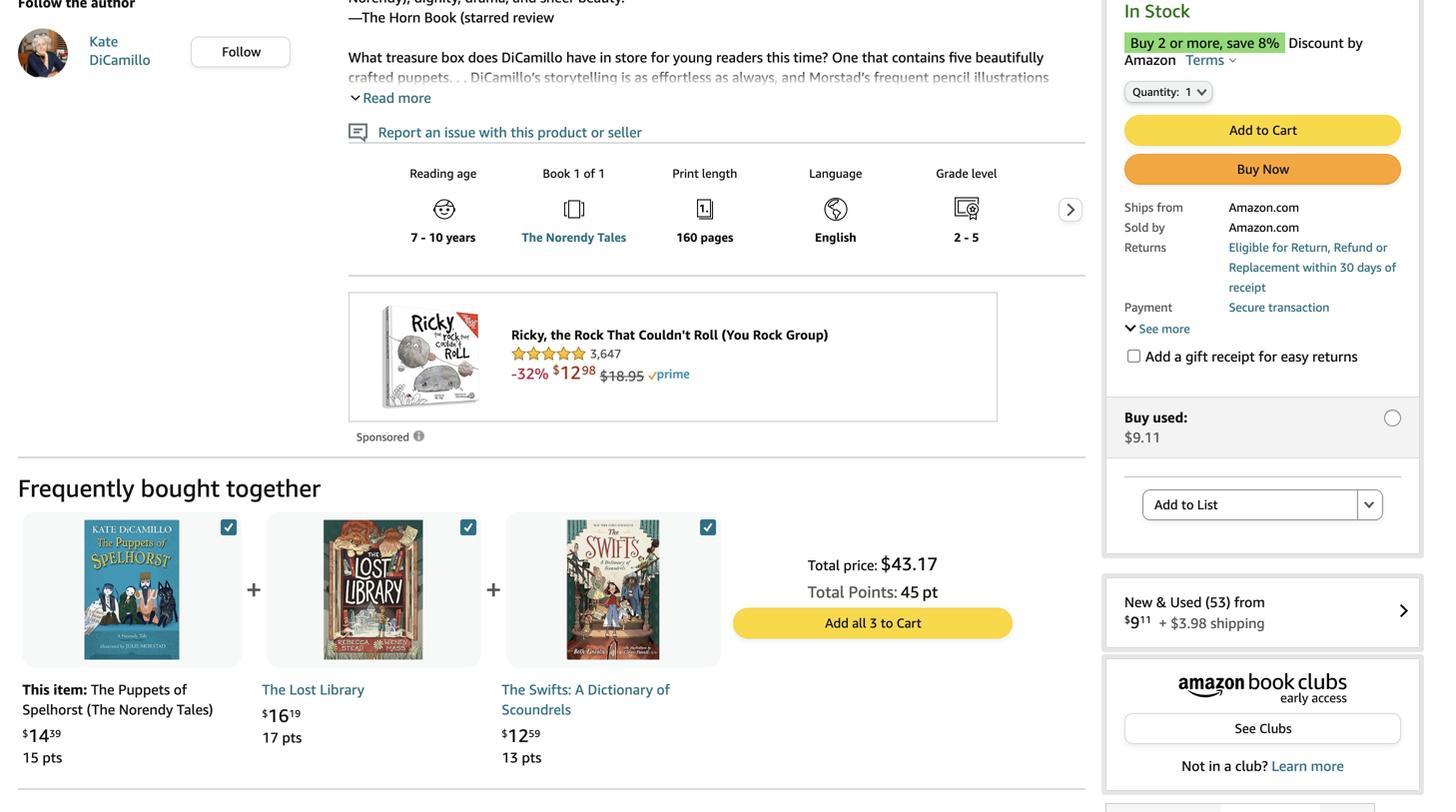 Task type: vqa. For each thing, say whether or not it's contained in the screenshot.
Exfoliator
no



Task type: locate. For each thing, give the bounding box(es) containing it.
1 horizontal spatial always
[[559, 289, 601, 305]]

1 horizontal spatial do
[[720, 349, 736, 365]]

30
[[1341, 260, 1355, 274]]

1 vertical spatial yet
[[864, 369, 883, 385]]

1 vertical spatial destiny.
[[348, 668, 397, 685]]

of right the days
[[1385, 260, 1397, 274]]

7-
[[1040, 788, 1054, 805]]

newbery
[[642, 109, 698, 125]]

0 horizontal spatial five
[[766, 648, 789, 665]]

buy up amazon
[[1131, 34, 1155, 51]]

0 vertical spatial 2
[[1158, 34, 1167, 51]]

destiny. inside dicamillo has a knack for capturing the real sentiments of children (and puppets), foibles and all, in fantastical settings and circumstances. . . . as in all dicamillo's stories, the pages are peppered with smart, wry humor, balanced with moving moments of flawed humanity. an absolute gem. . . . kate dicamillo's dazzling first title in the norendy tales trilogy is brimming with wit, whimsy, and heart as it follows five puppets fulfilling their thrilling shared destiny. —shelf awareness
[[348, 668, 397, 685]]

1 vertical spatial their
[[694, 529, 724, 545]]

0 horizontal spatial dicamillo's
[[600, 608, 670, 625]]

readers inside what treasure box does dicamillo have in store for young readers this time? one that contains five beautifully crafted puppets. . . dicamillo's storytelling is as effortless as always, and morstad's frequent pencil illustrations elevate it further. this first of the norendy tales chapter-book series is guaranteed to enchant young readers. this collaboration by two masters of their craft—a newbery medalist and a governor general's literary award finalist— will prove irresistible.
[[716, 49, 763, 65]]

2 horizontal spatial by
[[1348, 34, 1363, 51]]

trilogy inside dicamillo has a knack for capturing the real sentiments of children (and puppets), foibles and all, in fantastical settings and circumstances. . . . as in all dicamillo's stories, the pages are peppered with smart, wry humor, balanced with moving moments of flawed humanity. an absolute gem. . . . kate dicamillo's dazzling first title in the norendy tales trilogy is brimming with wit, whimsy, and heart as it follows five puppets fulfilling their thrilling shared destiny. —shelf awareness
[[384, 648, 426, 665]]

the for the illustrations bring the puppets to life and add to the magic and whimsy of the tale. with themes of love and loss, this chapter book reminds us there is light to be found in every darkness. . . an enchanting and original fairy tale that will delight both young and old.
[[348, 189, 372, 205]]

the inside list
[[522, 230, 543, 244]]

1 horizontal spatial both
[[763, 369, 793, 385]]

five inside what treasure box does dicamillo have in store for young readers this time? one that contains five beautifully crafted puppets. . . dicamillo's storytelling is as effortless as always, and morstad's frequent pencil illustrations elevate it further. this first of the norendy tales chapter-book series is guaranteed to enchant young readers. this collaboration by two masters of their craft—a newbery medalist and a governor general's literary award finalist— will prove irresistible.
[[949, 49, 972, 65]]

new
[[1125, 594, 1153, 610]]

1 vertical spatial (starred
[[429, 449, 479, 465]]

a inside the swifts: a dictionary of scoundrels $ 12 59 13 pts
[[575, 681, 584, 698]]

contains
[[892, 49, 945, 65], [426, 329, 479, 345]]

eligible for return, refund or replacement within 30 days of receipt button
[[1230, 238, 1397, 295]]

add for add all 3 to cart
[[826, 615, 849, 631]]

1 horizontal spatial love
[[1005, 189, 1031, 205]]

first down smart,
[[923, 628, 948, 645]]

the inside the illustrations bring the puppets to life and add to the magic and whimsy of the tale. with themes of love and loss, this chapter book reminds us there is light to be found in every darkness. . . an enchanting and original fairy tale that will delight both young and old.
[[348, 189, 372, 205]]

1 horizontal spatial their
[[694, 529, 724, 545]]

1 horizontal spatial checkbox image
[[461, 519, 477, 535]]

2 vertical spatial their
[[905, 648, 935, 665]]

dicamillo's down 'does'
[[471, 69, 541, 85]]

book right new
[[391, 289, 423, 305]]

that right the one
[[862, 49, 889, 65]]

their down dazzling
[[905, 648, 935, 665]]

0 horizontal spatial yet
[[652, 309, 671, 325]]

spelhorst inside "a new book from kate dicamillo always gives reason to celebrate, and her latest fairy tale is no exception. . . . the puppets of spelhorst's short chapters of simple yet often profound prose beg to be read aloud. this exciting, fast- paced story contains several pointed touches of female empowerment as well as a glorious surprise ending that is revealed in a full-page spread. julie morstad's illustrations do an excellent job of setting an old-fashioned, fairy-tale mood while achieving a delicate feat: making these puppets look both inanimate yet lively. . . with all the makings of a classic fairy tale, the puppets of spelhorst skillfully addresses many of dicamillo's favorite themes: the power of love and togetherness; the many unexpected wonders of the world; the importance of following one's dreams; and the majesty of stories and storytelling. —bookpage (starred review)"
[[584, 389, 644, 405]]

2 vertical spatial or
[[1377, 240, 1388, 254]]

book inside the illustrations bring the puppets to life and add to the magic and whimsy of the tale. with themes of love and loss, this chapter book reminds us there is light to be found in every darkness. . . an enchanting and original fairy tale that will delight both young and old.
[[459, 209, 491, 225]]

prove
[[374, 129, 410, 145]]

1 vertical spatial cart
[[897, 615, 922, 631]]

quiet,
[[595, 728, 631, 745]]

this up always, on the top of the page
[[767, 49, 790, 65]]

to left them
[[477, 529, 491, 545]]

while inside "a new book from kate dicamillo always gives reason to celebrate, and her latest fairy tale is no exception. . . . the puppets of spelhorst's short chapters of simple yet often profound prose beg to be read aloud. this exciting, fast- paced story contains several pointed touches of female empowerment as well as a glorious surprise ending that is revealed in a full-page spread. julie morstad's illustrations do an excellent job of setting an old-fashioned, fairy-tale mood while achieving a delicate feat: making these puppets look both inanimate yet lively. . . with all the makings of a classic fairy tale, the puppets of spelhorst skillfully addresses many of dicamillo's favorite themes: the power of love and togetherness; the many unexpected wonders of the world; the importance of following one's dreams; and the majesty of stories and storytelling. —bookpage (starred review)"
[[389, 369, 423, 385]]

storytelling.
[[544, 429, 621, 445]]

or
[[1170, 34, 1184, 51], [591, 124, 605, 140], [1377, 240, 1388, 254]]

1 horizontal spatial morstad's
[[809, 69, 871, 85]]

eligible
[[1230, 240, 1270, 254]]

fashioned,
[[953, 349, 1019, 365]]

both
[[481, 229, 511, 245], [763, 369, 793, 385]]

look
[[732, 369, 759, 385]]

readers.
[[990, 89, 1040, 105]]

2 vertical spatial by
[[1152, 220, 1166, 234]]

0 horizontal spatial with
[[903, 189, 933, 205]]

many up storytelling.
[[538, 409, 573, 425]]

length
[[702, 166, 738, 180]]

mood
[[348, 369, 385, 385]]

spelhorst's
[[421, 309, 491, 325]]

shared
[[993, 648, 1035, 665]]

whimsy,
[[567, 648, 618, 665]]

first
[[492, 89, 517, 105], [376, 489, 401, 505], [923, 628, 948, 645]]

checkbox image
[[700, 519, 716, 535]]

it down gem.
[[704, 648, 713, 665]]

Add to List submit
[[1144, 491, 1358, 520]]

five
[[949, 49, 972, 65], [766, 648, 789, 665]]

all inside dicamillo has a knack for capturing the real sentiments of children (and puppets), foibles and all, in fantastical settings and circumstances. . . . as in all dicamillo's stories, the pages are peppered with smart, wry humor, balanced with moving moments of flawed humanity. an absolute gem. . . . kate dicamillo's dazzling first title in the norendy tales trilogy is brimming with wit, whimsy, and heart as it follows five puppets fulfilling their thrilling shared destiny. —shelf awareness
[[581, 608, 597, 625]]

choices
[[629, 529, 675, 545]]

next image
[[1066, 202, 1077, 217]]

0 vertical spatial dicamillo's
[[600, 608, 670, 625]]

dicamillo inside "a new book from kate dicamillo always gives reason to celebrate, and her latest fairy tale is no exception. . . . the puppets of spelhorst's short chapters of simple yet often profound prose beg to be read aloud. this exciting, fast- paced story contains several pointed touches of female empowerment as well as a glorious surprise ending that is revealed in a full-page spread. julie morstad's illustrations do an excellent job of setting an old-fashioned, fairy-tale mood while achieving a delicate feat: making these puppets look both inanimate yet lively. . . with all the makings of a classic fairy tale, the puppets of spelhorst skillfully addresses many of dicamillo's favorite themes: the power of love and togetherness; the many unexpected wonders of the world; the importance of following one's dreams; and the majesty of stories and storytelling. —bookpage (starred review)"
[[494, 289, 555, 305]]

1 horizontal spatial contains
[[892, 49, 945, 65]]

0 horizontal spatial dropdown image
[[1197, 88, 1207, 96]]

1 vertical spatial five
[[766, 648, 789, 665]]

1 right 'quantity:'
[[1186, 85, 1192, 98]]

a right the has
[[439, 588, 446, 605]]

total up peppered
[[808, 582, 845, 601]]

fable
[[710, 728, 742, 745]]

a up know at the bottom left of page
[[498, 788, 505, 805]]

1 horizontal spatial from
[[1157, 200, 1184, 214]]

pages down found
[[701, 230, 734, 244]]

2 —the from the top
[[348, 549, 386, 565]]

relative
[[867, 529, 915, 545]]

of up original
[[988, 189, 1001, 205]]

the up scoundrels
[[502, 681, 526, 698]]

$ left 11
[[1125, 614, 1131, 625]]

sponsored link
[[357, 427, 426, 447]]

well
[[815, 329, 841, 345]]

readers inside ms. dicamillo is always a careful writer, deploying words with dignity, economy and affection. . . readers ages 7-10 are likely to want to know what happens next.
[[957, 788, 1004, 805]]

with down old-
[[941, 369, 971, 385]]

yet down the setting
[[864, 369, 883, 385]]

0 horizontal spatial young
[[514, 229, 554, 245]]

0 vertical spatial their
[[554, 109, 583, 125]]

1 horizontal spatial +
[[486, 573, 502, 606]]

the for the swifts: a dictionary of scoundrels $ 12 59 13 pts
[[502, 681, 526, 698]]

1 vertical spatial dicamillo's
[[793, 628, 863, 645]]

norendy inside what treasure box does dicamillo have in store for young readers this time? one that contains five beautifully crafted puppets. . . dicamillo's storytelling is as effortless as always, and morstad's frequent pencil illustrations elevate it further. this first of the norendy tales chapter-book series is guaranteed to enchant young readers. this collaboration by two masters of their craft—a newbery medalist and a governor general's literary award finalist— will prove irresistible.
[[562, 89, 617, 105]]

trilogy inside the first of an anticipated trilogy of novellas, this is a quiet story of belonging, family, and destiny. the illustrations do remarkable work in reflecting the blank eyes and fixed features of the puppets while also evoking a strong emotional response to them through subtle choices in their posture, shading, and relative size on the page. —the bulletin of the center for children's books
[[516, 489, 557, 505]]

buy for buy now
[[1238, 161, 1260, 177]]

the right the world;
[[796, 409, 817, 425]]

add
[[1230, 122, 1254, 138], [1146, 348, 1171, 365], [1155, 497, 1179, 513], [826, 615, 849, 631]]

wry
[[951, 608, 975, 625]]

5
[[972, 230, 980, 244]]

more,
[[1187, 34, 1224, 51]]

0 horizontal spatial see
[[1140, 322, 1159, 336]]

two
[[455, 109, 479, 125]]

story inside "a new book from kate dicamillo always gives reason to celebrate, and her latest fairy tale is no exception. . . . the puppets of spelhorst's short chapters of simple yet often profound prose beg to be read aloud. this exciting, fast- paced story contains several pointed touches of female empowerment as well as a glorious surprise ending that is revealed in a full-page spread. julie morstad's illustrations do an excellent job of setting an old-fashioned, fairy-tale mood while achieving a delicate feat: making these puppets look both inanimate yet lively. . . with all the makings of a classic fairy tale, the puppets of spelhorst skillfully addresses many of dicamillo's favorite themes: the power of love and togetherness; the many unexpected wonders of the world; the importance of following one's dreams; and the majesty of stories and storytelling. —bookpage (starred review)"
[[390, 329, 422, 345]]

puppets down peppered
[[793, 648, 844, 665]]

book inside list
[[543, 166, 571, 180]]

2 vertical spatial young
[[514, 229, 554, 245]]

trilogy down moving at the left of the page
[[384, 648, 426, 665]]

morstad's
[[809, 69, 871, 85], [576, 349, 638, 365]]

the up —bookpage
[[376, 429, 397, 445]]

1 vertical spatial trilogy
[[384, 648, 426, 665]]

kate inside "a new book from kate dicamillo always gives reason to celebrate, and her latest fairy tale is no exception. . . . the puppets of spelhorst's short chapters of simple yet often profound prose beg to be read aloud. this exciting, fast- paced story contains several pointed touches of female empowerment as well as a glorious surprise ending that is revealed in a full-page spread. julie morstad's illustrations do an excellent job of setting an old-fashioned, fairy-tale mood while achieving a delicate feat: making these puppets look both inanimate yet lively. . . with all the makings of a classic fairy tale, the puppets of spelhorst skillfully addresses many of dicamillo's favorite themes: the power of love and togetherness; the many unexpected wonders of the world; the importance of following one's dreams; and the majesty of stories and storytelling. —bookpage (starred review)"
[[461, 289, 490, 305]]

the for the lost library $ 16 19 17 pts
[[262, 681, 286, 698]]

puppets
[[348, 309, 400, 325], [511, 389, 563, 405], [118, 681, 170, 698], [348, 728, 400, 745]]

2 horizontal spatial young
[[946, 89, 986, 105]]

pts inside $ 14 39 15 pts
[[42, 749, 62, 766]]

1 horizontal spatial tale
[[893, 289, 917, 305]]

contains inside what treasure box does dicamillo have in store for young readers this time? one that contains five beautifully crafted puppets. . . dicamillo's storytelling is as effortless as always, and morstad's frequent pencil illustrations elevate it further. this first of the norendy tales chapter-book series is guaranteed to enchant young readers. this collaboration by two masters of their craft—a newbery medalist and a governor general's literary award finalist— will prove irresistible.
[[892, 49, 945, 65]]

or inside eligible for return, refund or replacement within 30 days of receipt payment
[[1377, 240, 1388, 254]]

0 vertical spatial book
[[710, 89, 742, 105]]

save
[[1227, 34, 1255, 51]]

young inside the illustrations bring the puppets to life and add to the magic and whimsy of the tale. with themes of love and loss, this chapter book reminds us there is light to be found in every darkness. . . an enchanting and original fairy tale that will delight both young and old.
[[514, 229, 554, 245]]

be left 'read'
[[859, 309, 875, 325]]

0 horizontal spatial spelhorst
[[22, 701, 83, 718]]

of up masters at the left of page
[[521, 89, 534, 105]]

checkbox image
[[221, 519, 237, 535], [461, 519, 477, 535]]

0 vertical spatial are
[[788, 608, 808, 625]]

0 vertical spatial —the
[[348, 9, 386, 25]]

1 horizontal spatial dropdown image
[[1365, 501, 1375, 509]]

for
[[651, 49, 670, 65], [1273, 240, 1289, 254], [1259, 348, 1278, 365], [529, 549, 548, 565], [490, 588, 509, 605], [443, 728, 461, 745]]

to right the want
[[461, 808, 475, 812]]

2 horizontal spatial or
[[1377, 240, 1388, 254]]

response
[[417, 529, 473, 545]]

both down reminds
[[481, 229, 511, 245]]

norendy right (the
[[119, 701, 173, 718]]

1 vertical spatial see
[[1235, 721, 1257, 736]]

does
[[468, 49, 498, 65]]

this up surprise
[[953, 309, 979, 325]]

2 horizontal spatial their
[[905, 648, 935, 665]]

Add to List radio
[[1143, 490, 1358, 520]]

and up 2 - 5
[[955, 209, 979, 225]]

wit,
[[540, 648, 563, 665]]

the up emotional at the bottom left of the page
[[348, 489, 372, 505]]

readers up always, on the top of the page
[[716, 49, 763, 65]]

with inside the illustrations bring the puppets to life and add to the magic and whimsy of the tale. with themes of love and loss, this chapter book reminds us there is light to be found in every darkness. . . an enchanting and original fairy tale that will delight both young and old.
[[903, 189, 933, 205]]

1 amazon.com from the top
[[1230, 200, 1300, 214]]

leave feedback on sponsored ad element
[[357, 430, 426, 443]]

kate inside kate dicamillo
[[89, 33, 118, 50]]

0 vertical spatial will
[[348, 129, 371, 145]]

the puppets of spelhorst (the norendy tales) image
[[62, 520, 202, 660]]

0 horizontal spatial kate
[[89, 33, 118, 50]]

1 up life
[[598, 166, 606, 180]]

1 vertical spatial be
[[859, 309, 875, 325]]

balanced
[[1027, 608, 1084, 625]]

the swifts: a dictionary of scoundrels image
[[544, 520, 684, 660]]

dicamillo inside dicamillo has a knack for capturing the real sentiments of children (and puppets), foibles and all, in fantastical settings and circumstances. . . . as in all dicamillo's stories, the pages are peppered with smart, wry humor, balanced with moving moments of flawed humanity. an absolute gem. . . . kate dicamillo's dazzling first title in the norendy tales trilogy is brimming with wit, whimsy, and heart as it follows five puppets fulfilling their thrilling shared destiny. —shelf awareness
[[348, 588, 410, 605]]

0 horizontal spatial -
[[421, 230, 426, 244]]

have
[[567, 49, 596, 65]]

amazon.com inside amazon.com sold by
[[1230, 200, 1300, 214]]

this up finalist—
[[1043, 89, 1069, 105]]

0 horizontal spatial love
[[365, 409, 392, 425]]

this right loss,
[[380, 209, 403, 225]]

masters
[[483, 109, 533, 125]]

add inside add to list 'radio'
[[1155, 497, 1179, 513]]

crafted
[[348, 69, 394, 85]]

happens
[[552, 808, 606, 812]]

for up circumstances.
[[490, 588, 509, 605]]

10
[[429, 230, 443, 244], [1054, 788, 1070, 805]]

is inside ms. dicamillo is always a careful writer, deploying words with dignity, economy and affection. . . readers ages 7-10 are likely to want to know what happens next.
[[438, 788, 448, 805]]

buy inside the buy used: $9.11
[[1125, 409, 1150, 426]]

1 horizontal spatial trilogy
[[516, 489, 557, 505]]

from up spelhorst's
[[427, 289, 458, 305]]

in right have
[[600, 49, 612, 65]]

is left the quiet at bottom
[[664, 489, 674, 505]]

book
[[424, 9, 457, 25], [543, 166, 571, 180]]

pts inside the swifts: a dictionary of scoundrels $ 12 59 13 pts
[[522, 749, 542, 766]]

14
[[28, 725, 49, 746]]

1 horizontal spatial with
[[941, 369, 971, 385]]

skillfully
[[648, 389, 701, 405]]

world;
[[753, 409, 793, 425]]

+ for 16
[[246, 573, 262, 606]]

will inside what treasure box does dicamillo have in store for young readers this time? one that contains five beautifully crafted puppets. . . dicamillo's storytelling is as effortless as always, and morstad's frequent pencil illustrations elevate it further. this first of the norendy tales chapter-book series is guaranteed to enchant young readers. this collaboration by two masters of their craft—a newbery medalist and a governor general's literary award finalist— will prove irresistible.
[[348, 129, 371, 145]]

- for 2
[[965, 230, 969, 244]]

0 horizontal spatial book
[[391, 289, 423, 305]]

the lost library image
[[304, 520, 444, 660]]

in left full-
[[406, 349, 418, 365]]

1 vertical spatial are
[[348, 808, 368, 812]]

from inside "new & used (53) from $ 9 11 + $3.98 shipping"
[[1235, 594, 1266, 610]]

2 amazon.com from the top
[[1230, 220, 1300, 234]]

2 horizontal spatial all
[[975, 369, 990, 385]]

see for see more
[[1140, 322, 1159, 336]]

2 horizontal spatial fairy
[[1034, 209, 1063, 225]]

elevate
[[348, 89, 395, 105]]

1 horizontal spatial dicamillo's
[[826, 389, 896, 405]]

0 vertical spatial total
[[808, 557, 840, 573]]

their inside dicamillo has a knack for capturing the real sentiments of children (and puppets), foibles and all, in fantastical settings and circumstances. . . . as in all dicamillo's stories, the pages are peppered with smart, wry humor, balanced with moving moments of flawed humanity. an absolute gem. . . . kate dicamillo's dazzling first title in the norendy tales trilogy is brimming with wit, whimsy, and heart as it follows five puppets fulfilling their thrilling shared destiny. —shelf awareness
[[905, 648, 935, 665]]

all up humanity.
[[581, 608, 597, 625]]

words
[[666, 788, 705, 805]]

of up life
[[584, 166, 595, 180]]

list containing reading age
[[388, 157, 1439, 261]]

as right heart
[[687, 648, 700, 665]]

and up —bookpage
[[348, 429, 372, 445]]

a inside what treasure box does dicamillo have in store for young readers this time? one that contains five beautifully crafted puppets. . . dicamillo's storytelling is as effortless as always, and morstad's frequent pencil illustrations elevate it further. this first of the norendy tales chapter-book series is guaranteed to enchant young readers. this collaboration by two masters of their craft—a newbery medalist and a governor general's literary award finalist— will prove irresistible.
[[787, 109, 794, 125]]

the up fast-
[[1044, 289, 1068, 305]]

1 vertical spatial contains
[[426, 329, 479, 345]]

2 - from the left
[[965, 230, 969, 244]]

of
[[521, 89, 534, 105], [537, 109, 550, 125], [584, 166, 595, 180], [830, 189, 844, 205], [988, 189, 1001, 205], [1385, 260, 1397, 274], [404, 309, 417, 325], [589, 309, 603, 325], [637, 329, 650, 345], [843, 349, 856, 365], [348, 389, 362, 405], [567, 389, 580, 405], [809, 389, 823, 405], [348, 409, 362, 425], [711, 409, 725, 425], [897, 409, 911, 425], [454, 429, 467, 445], [405, 489, 418, 505], [561, 489, 574, 505], [761, 489, 774, 505], [772, 509, 785, 525], [442, 549, 455, 565], [703, 588, 716, 605], [495, 628, 508, 645], [174, 681, 187, 698], [657, 681, 670, 698], [746, 728, 759, 745]]

are down (and
[[788, 608, 808, 625]]

product
[[538, 124, 588, 140]]

are inside ms. dicamillo is always a careful writer, deploying words with dignity, economy and affection. . . readers ages 7-10 are likely to want to know what happens next.
[[348, 808, 368, 812]]

blank
[[584, 509, 619, 525]]

lively.
[[887, 369, 923, 385]]

- for 7
[[421, 230, 426, 244]]

this inside the illustrations bring the puppets to life and add to the magic and whimsy of the tale. with themes of love and loss, this chapter book reminds us there is light to be found in every darkness. . . an enchanting and original fairy tale that will delight both young and old.
[[380, 209, 403, 225]]

are down ms.
[[348, 808, 368, 812]]

feat:
[[555, 369, 584, 385]]

1 vertical spatial will
[[406, 229, 429, 245]]

language
[[810, 166, 863, 180]]

the inside the swifts: a dictionary of scoundrels $ 12 59 13 pts
[[502, 681, 526, 698]]

see inside the see more dropdown button
[[1140, 322, 1159, 336]]

0 vertical spatial receipt
[[1230, 280, 1267, 294]]

1 vertical spatial 10
[[1054, 788, 1070, 805]]

makings
[[1018, 369, 1072, 385]]

9
[[1131, 613, 1140, 632]]

book
[[710, 89, 742, 105], [459, 209, 491, 225], [391, 289, 423, 305]]

paced
[[348, 329, 386, 345]]

puppets inside the puppets of spelhorst (the norendy tales)
[[118, 681, 170, 698]]

and inside ms. dicamillo is always a careful writer, deploying words with dignity, economy and affection. . . readers ages 7-10 are likely to want to know what happens next.
[[852, 788, 876, 805]]

dicamillo's down peppered
[[793, 628, 863, 645]]

add for add to cart
[[1230, 122, 1254, 138]]

print length
[[673, 166, 738, 180]]

15 pts link
[[22, 749, 62, 766]]

follow button
[[192, 37, 290, 66]]

1 horizontal spatial by
[[1152, 220, 1166, 234]]

1 for quantity:
[[1186, 85, 1192, 98]]

secure transaction button
[[1230, 298, 1330, 315]]

all left 3 in the right bottom of the page
[[852, 615, 867, 631]]

0 vertical spatial a
[[348, 289, 357, 305]]

beautifully
[[976, 49, 1044, 65]]

0 horizontal spatial it
[[398, 89, 407, 105]]

1 vertical spatial total
[[808, 582, 845, 601]]

0 vertical spatial amazon.com
[[1230, 200, 1300, 214]]

0 horizontal spatial by
[[436, 109, 451, 125]]

dropdown image
[[1197, 88, 1207, 96], [1365, 501, 1375, 509]]

add to list option group
[[1143, 490, 1384, 520]]

fairy up 'read'
[[860, 289, 889, 305]]

0 vertical spatial contains
[[892, 49, 945, 65]]

dicamillo inside what treasure box does dicamillo have in store for young readers this time? one that contains five beautifully crafted puppets. . . dicamillo's storytelling is as effortless as always, and morstad's frequent pencil illustrations elevate it further. this first of the norendy tales chapter-book series is guaranteed to enchant young readers. this collaboration by two masters of their craft—a newbery medalist and a governor general's literary award finalist— will prove irresistible.
[[502, 49, 563, 65]]

that inside what treasure box does dicamillo have in store for young readers this time? one that contains five beautifully crafted puppets. . . dicamillo's storytelling is as effortless as always, and morstad's frequent pencil illustrations elevate it further. this first of the norendy tales chapter-book series is guaranteed to enchant young readers. this collaboration by two masters of their craft—a newbery medalist and a governor general's literary award finalist— will prove irresistible.
[[862, 49, 889, 65]]

for inside what treasure box does dicamillo have in store for young readers this time? one that contains five beautifully crafted puppets. . . dicamillo's storytelling is as effortless as always, and morstad's frequent pencil illustrations elevate it further. this first of the norendy tales chapter-book series is guaranteed to enchant young readers. this collaboration by two masters of their craft—a newbery medalist and a governor general's literary award finalist— will prove irresistible.
[[651, 49, 670, 65]]

—the inside the first of an anticipated trilogy of novellas, this is a quiet story of belonging, family, and destiny. the illustrations do remarkable work in reflecting the blank eyes and fixed features of the puppets while also evoking a strong emotional response to them through subtle choices in their posture, shading, and relative size on the page. —the bulletin of the center for children's books
[[348, 549, 386, 565]]

ending
[[981, 329, 1025, 345]]

be inside the illustrations bring the puppets to life and add to the magic and whimsy of the tale. with themes of love and loss, this chapter book reminds us there is light to be found in every darkness. . . an enchanting and original fairy tale that will delight both young and old.
[[667, 209, 683, 225]]

norendy inside the puppets of spelhorst (the norendy tales)
[[119, 701, 173, 718]]

0 vertical spatial many
[[771, 389, 806, 405]]

easy
[[1281, 348, 1309, 365]]

by right discount
[[1348, 34, 1363, 51]]

their down the storytelling
[[554, 109, 583, 125]]

1
[[1186, 85, 1192, 98], [574, 166, 581, 180], [598, 166, 606, 180]]

of up "tales)" on the left of the page
[[174, 681, 187, 698]]

readers left ages
[[957, 788, 1004, 805]]

None submit
[[1359, 491, 1383, 520]]

days
[[1358, 260, 1382, 274]]

none submit inside add to list option group
[[1359, 491, 1383, 520]]

Add to Cart submit
[[1126, 116, 1401, 145]]

fairy
[[1034, 209, 1063, 225], [860, 289, 889, 305], [420, 389, 449, 405]]

0 horizontal spatial many
[[538, 409, 573, 425]]

None radio
[[1358, 490, 1384, 520]]

$ inside the swifts: a dictionary of scoundrels $ 12 59 13 pts
[[502, 728, 508, 739]]

and up the review)
[[516, 429, 540, 445]]

book right the horn
[[424, 9, 457, 25]]

1 checkbox image from the left
[[221, 519, 237, 535]]

illustrations inside the first of an anticipated trilogy of novellas, this is a quiet story of belonging, family, and destiny. the illustrations do remarkable work in reflecting the blank eyes and fixed features of the puppets while also evoking a strong emotional response to them through subtle choices in their posture, shading, and relative size on the page. —the bulletin of the center for children's books
[[1002, 489, 1077, 505]]

0 vertical spatial destiny.
[[922, 489, 971, 505]]

whimsy
[[778, 189, 827, 205]]

to left life
[[571, 189, 585, 205]]

0 vertical spatial pages
[[701, 230, 734, 244]]

strong
[[1000, 509, 1041, 525]]

with inside "a new book from kate dicamillo always gives reason to celebrate, and her latest fairy tale is no exception. . . . the puppets of spelhorst's short chapters of simple yet often profound prose beg to be read aloud. this exciting, fast- paced story contains several pointed touches of female empowerment as well as a glorious surprise ending that is revealed in a full-page spread. julie morstad's illustrations do an excellent job of setting an old-fashioned, fairy-tale mood while achieving a delicate feat: making these puppets look both inanimate yet lively. . . with all the makings of a classic fairy tale, the puppets of spelhorst skillfully addresses many of dicamillo's favorite themes: the power of love and togetherness; the many unexpected wonders of the world; the importance of following one's dreams; and the majesty of stories and storytelling. —bookpage (starred review)"
[[941, 369, 971, 385]]

is inside the first of an anticipated trilogy of novellas, this is a quiet story of belonging, family, and destiny. the illustrations do remarkable work in reflecting the blank eyes and fixed features of the puppets while also evoking a strong emotional response to them through subtle choices in their posture, shading, and relative size on the page. —the bulletin of the center for children's books
[[664, 489, 674, 505]]

1 - from the left
[[421, 230, 426, 244]]

2 checkbox image from the left
[[461, 519, 477, 535]]

1 horizontal spatial 2
[[1158, 34, 1167, 51]]

gives
[[605, 289, 637, 305]]

amazon.com returns
[[1125, 220, 1300, 254]]

1 vertical spatial do
[[348, 509, 365, 525]]

morstad's inside what treasure box does dicamillo have in store for young readers this time? one that contains five beautifully crafted puppets. . . dicamillo's storytelling is as effortless as always, and morstad's frequent pencil illustrations elevate it further. this first of the norendy tales chapter-book series is guaranteed to enchant young readers. this collaboration by two masters of their craft—a newbery medalist and a governor general's literary award finalist— will prove irresistible.
[[809, 69, 871, 85]]

or left seller
[[591, 124, 605, 140]]

norendy down balanced
[[1022, 628, 1076, 645]]

a inside dicamillo has a knack for capturing the real sentiments of children (and puppets), foibles and all, in fantastical settings and circumstances. . . . as in all dicamillo's stories, the pages are peppered with smart, wry humor, balanced with moving moments of flawed humanity. an absolute gem. . . . kate dicamillo's dazzling first title in the norendy tales trilogy is brimming with wit, whimsy, and heart as it follows five puppets fulfilling their thrilling shared destiny. —shelf awareness
[[439, 588, 446, 605]]

0 vertical spatial kate
[[89, 33, 118, 50]]

0 vertical spatial love
[[1005, 189, 1031, 205]]

receipt right gift
[[1212, 348, 1255, 365]]

to inside what treasure box does dicamillo have in store for young readers this time? one that contains five beautifully crafted puppets. . . dicamillo's storytelling is as effortless as always, and morstad's frequent pencil illustrations elevate it further. this first of the norendy tales chapter-book series is guaranteed to enchant young readers. this collaboration by two masters of their craft—a newbery medalist and a governor general's literary award finalist— will prove irresistible.
[[874, 89, 888, 105]]

1 vertical spatial by
[[436, 109, 451, 125]]

young
[[673, 49, 713, 65], [946, 89, 986, 105], [514, 229, 554, 245]]

2 vertical spatial that
[[1028, 329, 1055, 345]]

0 vertical spatial first
[[492, 89, 517, 105]]

0 vertical spatial dropdown image
[[1197, 88, 1207, 96]]

radio inactive image
[[1385, 410, 1402, 427]]

this up eyes
[[637, 489, 660, 505]]

reading age
[[410, 166, 477, 180]]

1 vertical spatial it
[[704, 648, 713, 665]]

0 horizontal spatial dicamillo's
[[471, 69, 541, 85]]

from right ships at the right of the page
[[1157, 200, 1184, 214]]

$ up '17'
[[262, 708, 268, 719]]

10 inside ms. dicamillo is always a careful writer, deploying words with dignity, economy and affection. . . readers ages 7-10 are likely to want to know what happens next.
[[1054, 788, 1070, 805]]

center
[[484, 549, 526, 565]]

0 horizontal spatial be
[[667, 209, 683, 225]]

+ for 12
[[486, 573, 502, 606]]

more right learn
[[1311, 758, 1345, 774]]

all down fashioned, at the top of page
[[975, 369, 990, 385]]

the for the puppets of spelhorst (the norendy tales)
[[91, 681, 115, 698]]

young down reminds
[[514, 229, 554, 245]]

(starred down majesty at the bottom of the page
[[429, 449, 479, 465]]

that up fairy-
[[1028, 329, 1055, 345]]

dropdown image inside add to list option group
[[1365, 501, 1375, 509]]

list
[[388, 157, 1439, 261]]

the up product at left top
[[538, 89, 559, 105]]

by inside what treasure box does dicamillo have in store for young readers this time? one that contains five beautifully crafted puppets. . . dicamillo's storytelling is as effortless as always, and morstad's frequent pencil illustrations elevate it further. this first of the norendy tales chapter-book series is guaranteed to enchant young readers. this collaboration by two masters of their craft—a newbery medalist and a governor general's literary award finalist— will prove irresistible.
[[436, 109, 451, 125]]

pts right 15
[[42, 749, 62, 766]]

- right '7'
[[421, 230, 426, 244]]

Buy Now submit
[[1126, 155, 1401, 184]]

children
[[720, 588, 771, 605]]

both inside the illustrations bring the puppets to life and add to the magic and whimsy of the tale. with themes of love and loss, this chapter book reminds us there is light to be found in every darkness. . . an enchanting and original fairy tale that will delight both young and old.
[[481, 229, 511, 245]]

45
[[901, 582, 920, 601]]

new
[[361, 289, 388, 305]]

more down puppets.
[[398, 89, 431, 106]]

book inside what treasure box does dicamillo have in store for young readers this time? one that contains five beautifully crafted puppets. . . dicamillo's storytelling is as effortless as always, and morstad's frequent pencil illustrations elevate it further. this first of the norendy tales chapter-book series is guaranteed to enchant young readers. this collaboration by two masters of their craft—a newbery medalist and a governor general's literary award finalist— will prove irresistible.
[[710, 89, 742, 105]]

always
[[559, 289, 601, 305], [452, 788, 494, 805]]

this inside the first of an anticipated trilogy of novellas, this is a quiet story of belonging, family, and destiny. the illustrations do remarkable work in reflecting the blank eyes and fixed features of the puppets while also evoking a strong emotional response to them through subtle choices in their posture, shading, and relative size on the page. —the bulletin of the center for children's books
[[637, 489, 660, 505]]

do inside the first of an anticipated trilogy of novellas, this is a quiet story of belonging, family, and destiny. the illustrations do remarkable work in reflecting the blank eyes and fixed features of the puppets while also evoking a strong emotional response to them through subtle choices in their posture, shading, and relative size on the page. —the bulletin of the center for children's books
[[348, 509, 365, 525]]

0 vertical spatial buy
[[1131, 34, 1155, 51]]

buy left now
[[1238, 161, 1260, 177]]

popover image
[[1230, 57, 1237, 62]]

amazon.com inside amazon.com returns
[[1230, 220, 1300, 234]]

the lost library $ 16 19 17 pts
[[262, 681, 365, 746]]

0 vertical spatial five
[[949, 49, 972, 65]]

by
[[1348, 34, 1363, 51], [436, 109, 451, 125], [1152, 220, 1166, 234]]

do inside "a new book from kate dicamillo always gives reason to celebrate, and her latest fairy tale is no exception. . . . the puppets of spelhorst's short chapters of simple yet often profound prose beg to be read aloud. this exciting, fast- paced story contains several pointed touches of female empowerment as well as a glorious surprise ending that is revealed in a full-page spread. julie morstad's illustrations do an excellent job of setting an old-fashioned, fairy-tale mood while achieving a delicate feat: making these puppets look both inanimate yet lively. . . with all the makings of a classic fairy tale, the puppets of spelhorst skillfully addresses many of dicamillo's favorite themes: the power of love and togetherness; the many unexpected wonders of the world; the importance of following one's dreams; and the majesty of stories and storytelling. —bookpage (starred review)"
[[720, 349, 736, 365]]

an
[[859, 209, 876, 225], [625, 628, 642, 645]]

customer
[[1125, 320, 1177, 334]]

norendy inside dicamillo has a knack for capturing the real sentiments of children (and puppets), foibles and all, in fantastical settings and circumstances. . . . as in all dicamillo's stories, the pages are peppered with smart, wry humor, balanced with moving moments of flawed humanity. an absolute gem. . . . kate dicamillo's dazzling first title in the norendy tales trilogy is brimming with wit, whimsy, and heart as it follows five puppets fulfilling their thrilling shared destiny. —shelf awareness
[[1022, 628, 1076, 645]]

aloud.
[[911, 309, 950, 325]]

the right tale,
[[484, 389, 508, 405]]

2 horizontal spatial that
[[1028, 329, 1055, 345]]

1 vertical spatial book
[[543, 166, 571, 180]]

report
[[378, 124, 422, 140]]

is up the want
[[438, 788, 448, 805]]

with inside ms. dicamillo is always a careful writer, deploying words with dignity, economy and affection. . . readers ages 7-10 are likely to want to know what happens next.
[[708, 788, 736, 805]]

enchanting
[[880, 209, 951, 225]]

the down fashioned, at the top of page
[[994, 369, 1015, 385]]

as
[[547, 608, 562, 625]]

the inside what treasure box does dicamillo have in store for young readers this time? one that contains five beautifully crafted puppets. . . dicamillo's storytelling is as effortless as always, and morstad's frequent pencil illustrations elevate it further. this first of the norendy tales chapter-book series is guaranteed to enchant young readers. this collaboration by two masters of their craft—a newbery medalist and a governor general's literary award finalist— will prove irresistible.
[[538, 89, 559, 105]]

0 horizontal spatial while
[[389, 369, 423, 385]]

and down the has
[[402, 608, 426, 625]]

with down settings
[[348, 628, 376, 645]]

0 horizontal spatial checkbox image
[[221, 519, 237, 535]]

contains inside "a new book from kate dicamillo always gives reason to celebrate, and her latest fairy tale is no exception. . . . the puppets of spelhorst's short chapters of simple yet often profound prose beg to be read aloud. this exciting, fast- paced story contains several pointed touches of female empowerment as well as a glorious surprise ending that is revealed in a full-page spread. julie morstad's illustrations do an excellent job of setting an old-fashioned, fairy-tale mood while achieving a delicate feat: making these puppets look both inanimate yet lively. . . with all the makings of a classic fairy tale, the puppets of spelhorst skillfully addresses many of dicamillo's favorite themes: the power of love and togetherness; the many unexpected wonders of the world; the importance of following one's dreams; and the majesty of stories and storytelling. —bookpage (starred review)"
[[426, 329, 479, 345]]

1 vertical spatial tale
[[893, 289, 917, 305]]



Task type: describe. For each thing, give the bounding box(es) containing it.
0 vertical spatial (starred
[[460, 9, 509, 25]]

for left easy
[[1259, 348, 1278, 365]]

kate dicamillo
[[89, 33, 151, 68]]

a left the club?
[[1225, 758, 1232, 774]]

exception.
[[954, 289, 1019, 305]]

the illustrations bring the puppets to life and add to the magic and whimsy of the tale. with themes of love and loss, this chapter book reminds us there is light to be found in every darkness. . . an enchanting and original fairy tale that will delight both young and old.
[[348, 189, 1063, 245]]

comforting
[[635, 728, 706, 745]]

gem.
[[704, 628, 736, 645]]

while inside the first of an anticipated trilogy of novellas, this is a quiet story of belonging, family, and destiny. the illustrations do remarkable work in reflecting the blank eyes and fixed features of the puppets while also evoking a strong emotional response to them through subtle choices in their posture, shading, and relative size on the page. —the bulletin of the center for children's books
[[869, 509, 903, 525]]

and down series
[[759, 109, 783, 125]]

7 - 10 years
[[411, 230, 476, 244]]

and left next image
[[1035, 189, 1058, 205]]

amazon.com for amazon.com returns
[[1230, 220, 1300, 234]]

in right 'not'
[[1209, 758, 1221, 774]]

and left heart
[[621, 648, 645, 665]]

the up dreams;
[[1007, 389, 1028, 405]]

favorite
[[900, 389, 949, 405]]

the for the first of an anticipated trilogy of novellas, this is a quiet story of belonging, family, and destiny. the illustrations do remarkable work in reflecting the blank eyes and fixed features of the puppets while also evoking a strong emotional response to them through subtle choices in their posture, shading, and relative size on the page. —the bulletin of the center for children's books
[[348, 489, 372, 505]]

and up the light
[[612, 189, 636, 205]]

of up touches
[[589, 309, 603, 325]]

$ inside the lost library $ 16 19 17 pts
[[262, 708, 268, 719]]

buy for buy 2 or more, save 8%
[[1131, 34, 1155, 51]]

the left tale.
[[847, 189, 868, 205]]

five inside dicamillo has a knack for capturing the real sentiments of children (and puppets), foibles and all, in fantastical settings and circumstances. . . . as in all dicamillo's stories, the pages are peppered with smart, wry humor, balanced with moving moments of flawed humanity. an absolute gem. . . . kate dicamillo's dazzling first title in the norendy tales trilogy is brimming with wit, whimsy, and heart as it follows five puppets fulfilling their thrilling shared destiny. —shelf awareness
[[766, 648, 789, 665]]

novellas,
[[578, 489, 633, 505]]

by inside amazon.com sold by
[[1152, 220, 1166, 234]]

be inside "a new book from kate dicamillo always gives reason to celebrate, and her latest fairy tale is no exception. . . . the puppets of spelhorst's short chapters of simple yet often profound prose beg to be read aloud. this exciting, fast- paced story contains several pointed touches of female empowerment as well as a glorious surprise ending that is revealed in a full-page spread. julie morstad's illustrations do an excellent job of setting an old-fashioned, fairy-tale mood while achieving a delicate feat: making these puppets look both inanimate yet lively. . . with all the makings of a classic fairy tale, the puppets of spelhorst skillfully addresses many of dicamillo's favorite themes: the power of love and togetherness; the many unexpected wonders of the world; the importance of following one's dreams; and the majesty of stories and storytelling. —bookpage (starred review)"
[[859, 309, 875, 325]]

in down anticipated
[[479, 509, 491, 525]]

emotional
[[348, 529, 413, 545]]

family,
[[849, 489, 891, 505]]

beg
[[815, 309, 839, 325]]

puppets inside "a new book from kate dicamillo always gives reason to celebrate, and her latest fairy tale is no exception. . . . the puppets of spelhorst's short chapters of simple yet often profound prose beg to be read aloud. this exciting, fast- paced story contains several pointed touches of female empowerment as well as a glorious surprise ending that is revealed in a full-page spread. julie morstad's illustrations do an excellent job of setting an old-fashioned, fairy-tale mood while achieving a delicate feat: making these puppets look both inanimate yet lively. . . with all the makings of a classic fairy tale, the puppets of spelhorst skillfully addresses many of dicamillo's favorite themes: the power of love and togetherness; the many unexpected wonders of the world; the importance of following one's dreams; and the majesty of stories and storytelling. —bookpage (starred review)"
[[676, 369, 728, 385]]

frequently bought together
[[18, 473, 321, 502]]

checkbox image for lost
[[461, 519, 477, 535]]

1 vertical spatial tales
[[598, 230, 627, 244]]

kate inside dicamillo has a knack for capturing the real sentiments of children (and puppets), foibles and all, in fantastical settings and circumstances. . . . as in all dicamillo's stories, the pages are peppered with smart, wry humor, balanced with moving moments of flawed humanity. an absolute gem. . . . kate dicamillo's dazzling first title in the norendy tales trilogy is brimming with wit, whimsy, and heart as it follows five puppets fulfilling their thrilling shared destiny. —shelf awareness
[[761, 628, 790, 645]]

1 horizontal spatial many
[[771, 389, 806, 405]]

of up 'stories,'
[[703, 588, 716, 605]]

more for see more
[[1162, 322, 1191, 336]]

greater
[[465, 728, 511, 745]]

the right on
[[965, 529, 986, 545]]

are inside dicamillo has a knack for capturing the real sentiments of children (and puppets), foibles and all, in fantastical settings and circumstances. . . . as in all dicamillo's stories, the pages are peppered with smart, wry humor, balanced with moving moments of flawed humanity. an absolute gem. . . . kate dicamillo's dazzling first title in the norendy tales trilogy is brimming with wit, whimsy, and heart as it follows five puppets fulfilling their thrilling shared destiny. —shelf awareness
[[788, 608, 808, 625]]

it inside what treasure box does dicamillo have in store for young readers this time? one that contains five beautifully crafted puppets. . . dicamillo's storytelling is as effortless as always, and morstad's frequent pencil illustrations elevate it further. this first of the norendy tales chapter-book series is guaranteed to enchant young readers. this collaboration by two masters of their craft—a newbery medalist and a governor general's literary award finalist— will prove irresistible.
[[398, 89, 407, 105]]

of inside the swifts: a dictionary of scoundrels $ 12 59 13 pts
[[657, 681, 670, 698]]

to inside the first of an anticipated trilogy of novellas, this is a quiet story of belonging, family, and destiny. the illustrations do remarkable work in reflecting the blank eyes and fixed features of the puppets while also evoking a strong emotional response to them through subtle choices in their posture, shading, and relative size on the page. —the bulletin of the center for children's books
[[477, 529, 491, 545]]

1 total from the top
[[808, 557, 840, 573]]

puppets inside dicamillo has a knack for capturing the real sentiments of children (and puppets), foibles and all, in fantastical settings and circumstances. . . . as in all dicamillo's stories, the pages are peppered with smart, wry humor, balanced with moving moments of flawed humanity. an absolute gem. . . . kate dicamillo's dazzling first title in the norendy tales trilogy is brimming with wit, whimsy, and heart as it follows five puppets fulfilling their thrilling shared destiny. —shelf awareness
[[793, 648, 844, 665]]

as down store
[[635, 69, 648, 85]]

ships
[[1125, 200, 1154, 214]]

amazon.com sold by
[[1125, 200, 1300, 234]]

1 —the from the top
[[348, 9, 386, 25]]

evoking
[[936, 509, 985, 525]]

$3.98
[[1171, 615, 1207, 631]]

the down response on the left of page
[[459, 549, 480, 565]]

books
[[617, 549, 655, 565]]

2 horizontal spatial tale
[[1057, 349, 1081, 365]]

report an issue with this product or seller image
[[348, 123, 367, 142]]

and up prose on the top right
[[769, 289, 793, 305]]

to left the want
[[409, 808, 422, 812]]

illustrations inside what treasure box does dicamillo have in store for young readers this time? one that contains five beautifully crafted puppets. . . dicamillo's storytelling is as effortless as always, and morstad's frequent pencil illustrations elevate it further. this first of the norendy tales chapter-book series is guaranteed to enchant young readers. this collaboration by two masters of their craft—a newbery medalist and a governor general's literary award finalist— will prove irresistible.
[[975, 69, 1049, 85]]

of down response on the left of page
[[442, 549, 455, 565]]

checkbox image for 14
[[221, 519, 237, 535]]

a down spread.
[[490, 369, 498, 385]]

of left spelhorst's
[[404, 309, 417, 325]]

of down favorite
[[897, 409, 911, 425]]

is right series
[[785, 89, 794, 105]]

latest
[[821, 289, 857, 305]]

book 1 of 1
[[543, 166, 606, 180]]

in right "as"
[[566, 608, 578, 625]]

1 vertical spatial or
[[591, 124, 605, 140]]

the up evoking
[[975, 489, 998, 505]]

bought
[[141, 473, 220, 502]]

delight
[[432, 229, 477, 245]]

and down us
[[558, 229, 581, 245]]

—shelf
[[348, 688, 395, 705]]

for inside eligible for return, refund or replacement within 30 days of receipt payment
[[1273, 240, 1289, 254]]

a left full-
[[421, 349, 429, 365]]

importance
[[821, 409, 894, 425]]

that inside the illustrations bring the puppets to life and add to the magic and whimsy of the tale. with themes of love and loss, this chapter book reminds us there is light to be found in every darkness. . . an enchanting and original fairy tale that will delight both young and old.
[[376, 229, 403, 245]]

a left gift
[[1175, 348, 1182, 365]]

will inside the illustrations bring the puppets to life and add to the magic and whimsy of the tale. with themes of love and loss, this chapter book reminds us there is light to be found in every darkness. . . an enchanting and original fairy tale that will delight both young and old.
[[406, 229, 429, 245]]

dicamillo's inside "a new book from kate dicamillo always gives reason to celebrate, and her latest fairy tale is no exception. . . . the puppets of spelhorst's short chapters of simple yet often profound prose beg to be read aloud. this exciting, fast- paced story contains several pointed touches of female empowerment as well as a glorious surprise ending that is revealed in a full-page spread. julie morstad's illustrations do an excellent job of setting an old-fashioned, fairy-tale mood while achieving a delicate feat: making these puppets look both inanimate yet lively. . . with all the makings of a classic fairy tale, the puppets of spelhorst skillfully addresses many of dicamillo's favorite themes: the power of love and togetherness; the many unexpected wonders of the world; the importance of following one's dreams; and the majesty of stories and storytelling. —bookpage (starred review)"
[[826, 389, 896, 405]]

following
[[914, 409, 974, 425]]

transaction
[[1269, 300, 1330, 314]]

illustrations inside the illustrations bring the puppets to life and add to the magic and whimsy of the tale. with themes of love and loss, this chapter book reminds us there is light to be found in every darkness. . . an enchanting and original fairy tale that will delight both young and old.
[[376, 189, 451, 205]]

of inside eligible for return, refund or replacement within 30 days of receipt payment
[[1385, 260, 1397, 274]]

dicamillo inside ms. dicamillo is always a careful writer, deploying words with dignity, economy and affection. . . readers ages 7-10 are likely to want to know what happens next.
[[373, 788, 435, 805]]

add a gift receipt for easy returns
[[1146, 348, 1358, 365]]

to right 3 in the right bottom of the page
[[881, 615, 894, 631]]

and up choices
[[654, 509, 678, 525]]

amazon.com for amazon.com sold by
[[1230, 200, 1300, 214]]

light
[[617, 209, 646, 225]]

19
[[289, 708, 301, 719]]

no
[[934, 289, 951, 305]]

of down 'togetherness;'
[[454, 429, 467, 445]]

0 horizontal spatial book
[[424, 9, 457, 25]]

0 vertical spatial 10
[[429, 230, 443, 244]]

this up two
[[462, 89, 488, 105]]

in right all,
[[966, 588, 978, 605]]

addresses
[[705, 389, 767, 405]]

of down addresses on the top of page
[[711, 409, 725, 425]]

add all 3 to cart
[[826, 615, 922, 631]]

1 horizontal spatial cart
[[1273, 122, 1298, 138]]

years
[[446, 230, 476, 244]]

and up smart,
[[916, 588, 940, 605]]

sponsored
[[357, 430, 412, 443]]

puppets inside the first of an anticipated trilogy of novellas, this is a quiet story of belonging, family, and destiny. the illustrations do remarkable work in reflecting the blank eyes and fixed features of the puppets while also evoking a strong emotional response to them through subtle choices in their posture, shading, and relative size on the page. —the bulletin of the center for children's books
[[813, 509, 865, 525]]

touches
[[583, 329, 633, 345]]

1 horizontal spatial yet
[[864, 369, 883, 385]]

is down fast-
[[1058, 329, 1068, 345]]

add to list
[[1155, 497, 1219, 513]]

the up found
[[685, 189, 706, 205]]

+ inside "new & used (53) from $ 9 11 + $3.98 shipping"
[[1159, 615, 1168, 631]]

spelhorst inside the puppets of spelhorst (the norendy tales)
[[22, 701, 83, 718]]

a inside "a new book from kate dicamillo always gives reason to celebrate, and her latest fairy tale is no exception. . . . the puppets of spelhorst's short chapters of simple yet often profound prose beg to be read aloud. this exciting, fast- paced story contains several pointed touches of female empowerment as well as a glorious surprise ending that is revealed in a full-page spread. julie morstad's illustrations do an excellent job of setting an old-fashioned, fairy-tale mood while achieving a delicate feat: making these puppets look both inanimate yet lively. . . with all the makings of a classic fairy tale, the puppets of spelhorst skillfully addresses many of dicamillo's favorite themes: the power of love and togetherness; the many unexpected wonders of the world; the importance of following one's dreams; and the majesty of stories and storytelling. —bookpage (starred review)"
[[348, 289, 357, 305]]

illustrations inside "a new book from kate dicamillo always gives reason to celebrate, and her latest fairy tale is no exception. . . . the puppets of spelhorst's short chapters of simple yet often profound prose beg to be read aloud. this exciting, fast- paced story contains several pointed touches of female empowerment as well as a glorious surprise ending that is revealed in a full-page spread. julie morstad's illustrations do an excellent job of setting an old-fashioned, fairy-tale mood while achieving a delicate feat: making these puppets look both inanimate yet lively. . . with all the makings of a classic fairy tale, the puppets of spelhorst skillfully addresses many of dicamillo's favorite themes: the power of love and togetherness; the many unexpected wonders of the world; the importance of following one's dreams; and the majesty of stories and storytelling. —bookpage (starred review)"
[[641, 349, 716, 365]]

1 vertical spatial 2
[[954, 230, 961, 244]]

in down fixed
[[679, 529, 690, 545]]

2 - 5
[[954, 230, 980, 244]]

puppets yearn for greater things. . . . a quiet, comforting fable of identity and belonging.
[[348, 728, 910, 745]]

1 vertical spatial fairy
[[860, 289, 889, 305]]

see for see clubs
[[1235, 721, 1257, 736]]

an up lively.
[[908, 349, 923, 365]]

of down the mood
[[348, 389, 362, 405]]

is down store
[[621, 69, 631, 85]]

review)
[[482, 449, 528, 465]]

story inside the first of an anticipated trilogy of novellas, this is a quiet story of belonging, family, and destiny. the illustrations do remarkable work in reflecting the blank eyes and fixed features of the puppets while also evoking a strong emotional response to them through subtle choices in their posture, shading, and relative size on the page. —the bulletin of the center for children's books
[[725, 489, 757, 505]]

of right masters at the left of page
[[537, 109, 550, 125]]

first inside what treasure box does dicamillo have in store for young readers this time? one that contains five beautifully crafted puppets. . . dicamillo's storytelling is as effortless as always, and morstad's frequent pencil illustrations elevate it further. this first of the norendy tales chapter-book series is guaranteed to enchant young readers. this collaboration by two masters of their craft—a newbery medalist and a governor general's literary award finalist— will prove irresistible.
[[492, 89, 517, 105]]

flawed
[[512, 628, 555, 645]]

literary
[[922, 109, 971, 125]]

dicamillo's inside what treasure box does dicamillo have in store for young readers this time? one that contains five beautifully crafted puppets. . . dicamillo's storytelling is as effortless as always, and morstad's frequent pencil illustrations elevate it further. this first of the norendy tales chapter-book series is guaranteed to enchant young readers. this collaboration by two masters of their craft—a newbery medalist and a governor general's literary award finalist— will prove irresistible.
[[471, 69, 541, 85]]

puppets inside the illustrations bring the puppets to life and add to the magic and whimsy of the tale. with themes of love and loss, this chapter book reminds us there is light to be found in every darkness. . . an enchanting and original fairy tale that will delight both young and old.
[[516, 189, 568, 205]]

1 vertical spatial many
[[538, 409, 573, 425]]

Add all 3 to Cart submit
[[734, 609, 1012, 638]]

dicamillo has a knack for capturing the real sentiments of children (and puppets), foibles and all, in fantastical settings and circumstances. . . . as in all dicamillo's stories, the pages are peppered with smart, wry humor, balanced with moving moments of flawed humanity. an absolute gem. . . . kate dicamillo's dazzling first title in the norendy tales trilogy is brimming with wit, whimsy, and heart as it follows five puppets fulfilling their thrilling shared destiny. —shelf awareness
[[348, 588, 1084, 705]]

always inside "a new book from kate dicamillo always gives reason to celebrate, and her latest fairy tale is no exception. . . . the puppets of spelhorst's short chapters of simple yet often profound prose beg to be read aloud. this exciting, fast- paced story contains several pointed touches of female empowerment as well as a glorious surprise ending that is revealed in a full-page spread. julie morstad's illustrations do an excellent job of setting an old-fashioned, fairy-tale mood while achieving a delicate feat: making these puppets look both inanimate yet lively. . . with all the makings of a classic fairy tale, the puppets of spelhorst skillfully addresses many of dicamillo's favorite themes: the power of love and togetherness; the many unexpected wonders of the world; the importance of following one's dreams; and the majesty of stories and storytelling. —bookpage (starred review)"
[[559, 289, 601, 305]]

brimming
[[443, 648, 505, 665]]

(starred inside "a new book from kate dicamillo always gives reason to celebrate, and her latest fairy tale is no exception. . . . the puppets of spelhorst's short chapters of simple yet often profound prose beg to be read aloud. this exciting, fast- paced story contains several pointed touches of female empowerment as well as a glorious surprise ending that is revealed in a full-page spread. julie morstad's illustrations do an excellent job of setting an old-fashioned, fairy-tale mood while achieving a delicate feat: making these puppets look both inanimate yet lively. . . with all the makings of a classic fairy tale, the puppets of spelhorst skillfully addresses many of dicamillo's favorite themes: the power of love and togetherness; the many unexpected wonders of the world; the importance of following one's dreams; and the majesty of stories and storytelling. —bookpage (starred review)"
[[429, 449, 479, 465]]

17 pts link
[[262, 729, 302, 746]]

report an issue with this product or seller link
[[348, 123, 642, 142]]

&
[[1157, 594, 1167, 610]]

in inside the illustrations bring the puppets to life and add to the magic and whimsy of the tale. with themes of love and loss, this chapter book reminds us there is light to be found in every darkness. . . an enchanting and original fairy tale that will delight both young and old.
[[728, 209, 740, 225]]

1 for book
[[574, 166, 581, 180]]

See Clubs submit
[[1126, 714, 1401, 743]]

a up page.
[[989, 509, 996, 525]]

as inside dicamillo has a knack for capturing the real sentiments of children (and puppets), foibles and all, in fantastical settings and circumstances. . . . as in all dicamillo's stories, the pages are peppered with smart, wry humor, balanced with moving moments of flawed humanity. an absolute gem. . . . kate dicamillo's dazzling first title in the norendy tales trilogy is brimming with wit, whimsy, and heart as it follows five puppets fulfilling their thrilling shared destiny. —shelf awareness
[[687, 648, 700, 665]]

and up also
[[895, 489, 919, 505]]

now
[[1263, 161, 1290, 177]]

8%
[[1259, 34, 1280, 51]]

with down flawed
[[508, 648, 536, 665]]

2 vertical spatial fairy
[[420, 389, 449, 405]]

know
[[478, 808, 513, 812]]

1 horizontal spatial 1
[[598, 166, 606, 180]]

the for the norendy tales
[[522, 230, 543, 244]]

this left item:
[[22, 681, 50, 698]]

irresistible.
[[414, 129, 483, 145]]

receipt inside eligible for return, refund or replacement within 30 days of receipt payment
[[1230, 280, 1267, 294]]

of inside the puppets of spelhorst (the norendy tales)
[[174, 681, 187, 698]]

box
[[442, 49, 465, 65]]

follows
[[716, 648, 762, 665]]

the up through
[[559, 509, 580, 525]]

julie
[[544, 349, 573, 365]]

an down empowerment
[[740, 349, 755, 365]]

160
[[677, 230, 698, 244]]

of up posture,
[[772, 509, 785, 525]]

and up every
[[751, 189, 775, 205]]

and right 'identity' at the right
[[815, 728, 839, 745]]

it inside dicamillo has a knack for capturing the real sentiments of children (and puppets), foibles and all, in fantastical settings and circumstances. . . . as in all dicamillo's stories, the pages are peppered with smart, wry humor, balanced with moving moments of flawed humanity. an absolute gem. . . . kate dicamillo's dazzling first title in the norendy tales trilogy is brimming with wit, whimsy, and heart as it follows five puppets fulfilling their thrilling shared destiny. —shelf awareness
[[704, 648, 713, 665]]

buy now
[[1238, 161, 1290, 177]]

achieving
[[427, 369, 487, 385]]

$ inside $ 14 39 15 pts
[[22, 728, 28, 739]]

1 horizontal spatial dicamillo's
[[793, 628, 863, 645]]

an inside dicamillo has a knack for capturing the real sentiments of children (and puppets), foibles and all, in fantastical settings and circumstances. . . . as in all dicamillo's stories, the pages are peppered with smart, wry humor, balanced with moving moments of flawed humanity. an absolute gem. . . . kate dicamillo's dazzling first title in the norendy tales trilogy is brimming with wit, whimsy, and heart as it follows five puppets fulfilling their thrilling shared destiny. —shelf awareness
[[625, 628, 642, 645]]

by inside "discount by amazon"
[[1348, 34, 1363, 51]]

within
[[1303, 260, 1337, 274]]

for inside dicamillo has a knack for capturing the real sentiments of children (and puppets), foibles and all, in fantastical settings and circumstances. . . . as in all dicamillo's stories, the pages are peppered with smart, wry humor, balanced with moving moments of flawed humanity. an absolute gem. . . . kate dicamillo's dazzling first title in the norendy tales trilogy is brimming with wit, whimsy, and heart as it follows five puppets fulfilling their thrilling shared destiny. —shelf awareness
[[490, 588, 509, 605]]

of right job
[[843, 349, 856, 365]]

2 vertical spatial more
[[1311, 758, 1345, 774]]

of down language
[[830, 189, 844, 205]]

an left issue
[[425, 124, 441, 140]]

to up buy now
[[1257, 122, 1269, 138]]

tale inside the illustrations bring the puppets to life and add to the magic and whimsy of the tale. with themes of love and loss, this chapter book reminds us there is light to be found in every darkness. . . an enchanting and original fairy tale that will delight both young and old.
[[348, 229, 373, 245]]

book inside "a new book from kate dicamillo always gives reason to celebrate, and her latest fairy tale is no exception. . . . the puppets of spelhorst's short chapters of simple yet often profound prose beg to be read aloud. this exciting, fast- paced story contains several pointed touches of female empowerment as well as a glorious surprise ending that is revealed in a full-page spread. julie morstad's illustrations do an excellent job of setting an old-fashioned, fairy-tale mood while achieving a delicate feat: making these puppets look both inanimate yet lively. . . with all the makings of a classic fairy tale, the puppets of spelhorst skillfully addresses many of dicamillo's favorite themes: the power of love and togetherness; the many unexpected wonders of the world; the importance of following one's dreams; and the majesty of stories and storytelling. —bookpage (starred review)"
[[391, 289, 423, 305]]

more for read more
[[398, 89, 431, 106]]

1 horizontal spatial or
[[1170, 34, 1184, 51]]

0 horizontal spatial cart
[[897, 615, 922, 631]]

$ inside "new & used (53) from $ 9 11 + $3.98 shipping"
[[1125, 614, 1131, 625]]

quantity: 1
[[1133, 85, 1192, 98]]

all inside "a new book from kate dicamillo always gives reason to celebrate, and her latest fairy tale is no exception. . . . the puppets of spelhorst's short chapters of simple yet often profound prose beg to be read aloud. this exciting, fast- paced story contains several pointed touches of female empowerment as well as a glorious surprise ending that is revealed in a full-page spread. julie morstad's illustrations do an excellent job of setting an old-fashioned, fairy-tale mood while achieving a delicate feat: making these puppets look both inanimate yet lively. . . with all the makings of a classic fairy tale, the puppets of spelhorst skillfully addresses many of dicamillo's favorite themes: the power of love and togetherness; the many unexpected wonders of the world; the importance of following one's dreams; and the majesty of stories and storytelling. —bookpage (starred review)"
[[975, 369, 990, 385]]

a down the mood
[[365, 389, 373, 405]]

in inside what treasure box does dicamillo have in store for young readers this time? one that contains five beautifully crafted puppets. . . dicamillo's storytelling is as effortless as always, and morstad's frequent pencil illustrations elevate it further. this first of the norendy tales chapter-book series is guaranteed to enchant young readers. this collaboration by two masters of their craft—a newbery medalist and a governor general's literary award finalist— will prove irresistible.
[[600, 49, 612, 65]]

the down humor,
[[997, 628, 1018, 645]]

of down simple
[[637, 329, 650, 345]]

see clubs
[[1235, 721, 1292, 736]]

2 vertical spatial a
[[583, 728, 592, 745]]

39
[[49, 728, 61, 739]]

shipping
[[1211, 615, 1265, 631]]

to down add at the top of the page
[[650, 209, 663, 225]]

the down addresses on the top of page
[[728, 409, 749, 425]]

with right two
[[479, 124, 507, 140]]

1 horizontal spatial all
[[852, 615, 867, 631]]

with down foibles
[[876, 608, 903, 625]]

destiny. inside the first of an anticipated trilogy of novellas, this is a quiet story of belonging, family, and destiny. the illustrations do remarkable work in reflecting the blank eyes and fixed features of the puppets while also evoking a strong emotional response to them through subtle choices in their posture, shading, and relative size on the page. —the bulletin of the center for children's books
[[922, 489, 971, 505]]

belonging,
[[778, 489, 845, 505]]

add for add to list
[[1155, 497, 1179, 513]]

discount
[[1289, 34, 1344, 51]]

extender expand image
[[1125, 321, 1137, 332]]

club?
[[1236, 758, 1269, 774]]

their inside what treasure box does dicamillo have in store for young readers this time? one that contains five beautifully crafted puppets. . . dicamillo's storytelling is as effortless as always, and morstad's frequent pencil illustrations elevate it further. this first of the norendy tales chapter-book series is guaranteed to enchant young readers. this collaboration by two masters of their craft—a newbery medalist and a governor general's literary award finalist— will prove irresistible.
[[554, 109, 583, 125]]

loss,
[[348, 209, 376, 225]]

one
[[832, 49, 859, 65]]

is inside dicamillo has a knack for capturing the real sentiments of children (and puppets), foibles and all, in fantastical settings and circumstances. . . . as in all dicamillo's stories, the pages are peppered with smart, wry humor, balanced with moving moments of flawed humanity. an absolute gem. . . . kate dicamillo's dazzling first title in the norendy tales trilogy is brimming with wit, whimsy, and heart as it follows five puppets fulfilling their thrilling shared destiny. —shelf awareness
[[429, 648, 439, 665]]

and down classic on the left of page
[[395, 409, 419, 425]]

storytelling
[[544, 69, 618, 85]]

amazon book clubs early access image
[[1179, 673, 1348, 705]]

learn
[[1272, 758, 1308, 774]]

to right beg
[[842, 309, 856, 325]]

the down delicate
[[513, 409, 534, 425]]

revealed
[[348, 349, 402, 365]]

an inside the illustrations bring the puppets to life and add to the magic and whimsy of the tale. with themes of love and loss, this chapter book reminds us there is light to be found in every darkness. . . an enchanting and original fairy tale that will delight both young and old.
[[859, 209, 876, 225]]

add for add a gift receipt for easy returns
[[1146, 348, 1171, 365]]

careful
[[509, 788, 552, 805]]

terms
[[1186, 51, 1225, 68]]

in right title
[[981, 628, 993, 645]]

excellent
[[759, 349, 816, 365]]

the up 'shading,'
[[789, 509, 810, 525]]

of down the inanimate
[[809, 389, 823, 405]]

2 total from the top
[[808, 582, 845, 601]]

to inside add to list 'radio'
[[1182, 497, 1194, 513]]

1 horizontal spatial young
[[673, 49, 713, 65]]

1 vertical spatial young
[[946, 89, 986, 105]]

both inside "a new book from kate dicamillo always gives reason to celebrate, and her latest fairy tale is no exception. . . . the puppets of spelhorst's short chapters of simple yet often profound prose beg to be read aloud. this exciting, fast- paced story contains several pointed touches of female empowerment as well as a glorious surprise ending that is revealed in a full-page spread. julie morstad's illustrations do an excellent job of setting an old-fashioned, fairy-tale mood while achieving a delicate feat: making these puppets look both inanimate yet lively. . . with all the makings of a classic fairy tale, the puppets of spelhorst skillfully addresses many of dicamillo's favorite themes: the power of love and togetherness; the many unexpected wonders of the world; the importance of following one's dreams; and the majesty of stories and storytelling. —bookpage (starred review)"
[[763, 369, 793, 385]]

$ 14 39 15 pts
[[22, 725, 62, 766]]

is left "no" on the top right
[[921, 289, 931, 305]]

Add a gift receipt for easy returns checkbox
[[1128, 350, 1141, 363]]

fairy inside the illustrations bring the puppets to life and add to the magic and whimsy of the tale. with themes of love and loss, this chapter book reminds us there is light to be found in every darkness. . . an enchanting and original fairy tale that will delight both young and old.
[[1034, 209, 1063, 225]]

puppets down new
[[348, 309, 400, 325]]

puppets down —shelf
[[348, 728, 400, 745]]

this left product at left top
[[511, 124, 534, 140]]

first inside dicamillo has a knack for capturing the real sentiments of children (and puppets), foibles and all, in fantastical settings and circumstances. . . . as in all dicamillo's stories, the pages are peppered with smart, wry humor, balanced with moving moments of flawed humanity. an absolute gem. . . . kate dicamillo's dazzling first title in the norendy tales trilogy is brimming with wit, whimsy, and heart as it follows five puppets fulfilling their thrilling shared destiny. —shelf awareness
[[923, 628, 948, 645]]

stock
[[1145, 0, 1191, 21]]

an inside the first of an anticipated trilogy of novellas, this is a quiet story of belonging, family, and destiny. the illustrations do remarkable work in reflecting the blank eyes and fixed features of the puppets while also evoking a strong emotional response to them through subtle choices in their posture, shading, and relative size on the page. —the bulletin of the center for children's books
[[422, 489, 437, 505]]

the left real
[[577, 588, 598, 605]]

the up reminds
[[491, 189, 512, 205]]

pages inside list
[[701, 230, 734, 244]]

belonging.
[[843, 728, 910, 745]]

of up the sponsored
[[348, 409, 362, 425]]

their inside the first of an anticipated trilogy of novellas, this is a quiet story of belonging, family, and destiny. the illustrations do remarkable work in reflecting the blank eyes and fixed features of the puppets while also evoking a strong emotional response to them through subtle choices in their posture, shading, and relative size on the page. —the bulletin of the center for children's books
[[694, 529, 724, 545]]

award
[[975, 109, 1015, 125]]

us
[[549, 209, 563, 225]]

moments
[[431, 628, 491, 645]]

tales inside what treasure box does dicamillo have in store for young readers this time? one that contains five beautifully crafted puppets. . . dicamillo's storytelling is as effortless as always, and morstad's frequent pencil illustrations elevate it further. this first of the norendy tales chapter-book series is guaranteed to enchant young readers. this collaboration by two masters of their craft—a newbery medalist and a governor general's literary award finalist— will prove irresistible.
[[620, 89, 652, 105]]

a left the quiet at bottom
[[677, 489, 685, 505]]

shading,
[[783, 529, 836, 545]]

norendy down there on the top left of page
[[546, 230, 595, 244]]

dicamillo inside 'link'
[[89, 51, 151, 68]]

this inside "a new book from kate dicamillo always gives reason to celebrate, and her latest fairy tale is no exception. . . . the puppets of spelhorst's short chapters of simple yet often profound prose beg to be read aloud. this exciting, fast- paced story contains several pointed touches of female empowerment as well as a glorious surprise ending that is revealed in a full-page spread. julie morstad's illustrations do an excellent job of setting an old-fashioned, fairy-tale mood while achieving a delicate feat: making these puppets look both inanimate yet lively. . . with all the makings of a classic fairy tale, the puppets of spelhorst skillfully addresses many of dicamillo's favorite themes: the power of love and togetherness; the many unexpected wonders of the world; the importance of following one's dreams; and the majesty of stories and storytelling. —bookpage (starred review)"
[[953, 309, 979, 325]]

report an issue with this product or seller
[[367, 124, 642, 140]]

a inside ms. dicamillo is always a careful writer, deploying words with dignity, economy and affection. . . readers ages 7-10 are likely to want to know what happens next.
[[498, 788, 505, 805]]

love inside "a new book from kate dicamillo always gives reason to celebrate, and her latest fairy tale is no exception. . . . the puppets of spelhorst's short chapters of simple yet often profound prose beg to be read aloud. this exciting, fast- paced story contains several pointed touches of female empowerment as well as a glorious surprise ending that is revealed in a full-page spread. julie morstad's illustrations do an excellent job of setting an old-fashioned, fairy-tale mood while achieving a delicate feat: making these puppets look both inanimate yet lively. . . with all the makings of a classic fairy tale, the puppets of spelhorst skillfully addresses many of dicamillo's favorite themes: the power of love and togetherness; the many unexpected wonders of the world; the importance of following one's dreams; and the majesty of stories and storytelling. —bookpage (starred review)"
[[365, 409, 392, 425]]

the down children
[[722, 608, 743, 625]]

that inside "a new book from kate dicamillo always gives reason to celebrate, and her latest fairy tale is no exception. . . . the puppets of spelhorst's short chapters of simple yet often profound prose beg to be read aloud. this exciting, fast- paced story contains several pointed touches of female empowerment as well as a glorious surprise ending that is revealed in a full-page spread. julie morstad's illustrations do an excellent job of setting an old-fashioned, fairy-tale mood while achieving a delicate feat: making these puppets look both inanimate yet lively. . . with all the makings of a classic fairy tale, the puppets of spelhorst skillfully addresses many of dicamillo's favorite themes: the power of love and togetherness; the many unexpected wonders of the world; the importance of following one's dreams; and the majesty of stories and storytelling. —bookpage (starred review)"
[[1028, 329, 1055, 345]]

puppets down delicate
[[511, 389, 563, 405]]

and down time? at the right top of page
[[782, 69, 806, 85]]

for inside the first of an anticipated trilogy of novellas, this is a quiet story of belonging, family, and destiny. the illustrations do remarkable work in reflecting the blank eyes and fixed features of the puppets while also evoking a strong emotional response to them through subtle choices in their posture, shading, and relative size on the page. —the bulletin of the center for children's books
[[529, 549, 548, 565]]

grade
[[936, 166, 969, 180]]

affection.
[[879, 788, 939, 805]]

of left flawed
[[495, 628, 508, 645]]

of down the feat:
[[567, 389, 580, 405]]

and up price:
[[840, 529, 864, 545]]

reading
[[410, 166, 454, 180]]

as left always, on the top of the page
[[715, 69, 729, 85]]

a up the setting
[[862, 329, 869, 345]]

of up features
[[761, 489, 774, 505]]

humanity.
[[558, 628, 622, 645]]

of left the novellas,
[[561, 489, 574, 505]]

kate dicamillo link
[[89, 33, 179, 74]]

store
[[615, 49, 647, 65]]

1 vertical spatial receipt
[[1212, 348, 1255, 365]]

as right well
[[845, 329, 858, 345]]

tales inside dicamillo has a knack for capturing the real sentiments of children (and puppets), foibles and all, in fantastical settings and circumstances. . . . as in all dicamillo's stories, the pages are peppered with smart, wry humor, balanced with moving moments of flawed humanity. an absolute gem. . . . kate dicamillo's dazzling first title in the norendy tales trilogy is brimming with wit, whimsy, and heart as it follows five puppets fulfilling their thrilling shared destiny. —shelf awareness
[[348, 648, 381, 665]]

thrilling
[[939, 648, 989, 665]]

foibles
[[869, 588, 912, 605]]



